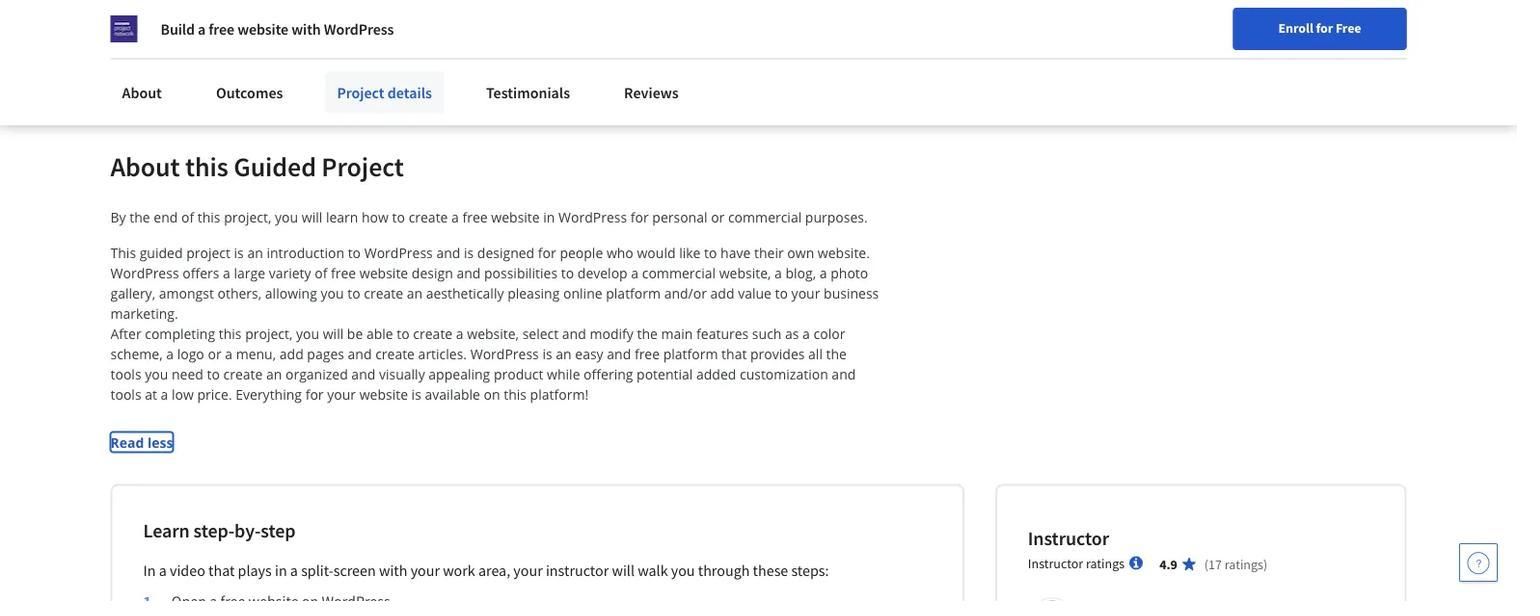 Task type: locate. For each thing, give the bounding box(es) containing it.
for inside button
[[1316, 19, 1333, 37]]

tools
[[349, 45, 381, 64], [110, 365, 141, 383], [110, 385, 141, 404]]

show notifications image
[[1257, 24, 1280, 47]]

project details
[[337, 83, 432, 102]]

the right all at the bottom right of the page
[[826, 345, 847, 363]]

tools left at
[[110, 385, 141, 404]]

1 vertical spatial will
[[323, 325, 344, 343]]

about this guided project
[[110, 149, 404, 183]]

and left visually
[[352, 365, 376, 383]]

develop
[[578, 264, 628, 282]]

0 horizontal spatial that
[[208, 562, 235, 581]]

of down introduction at the left of the page
[[315, 264, 327, 282]]

website up using
[[237, 19, 289, 39]]

and down modify at the bottom of page
[[607, 345, 631, 363]]

instructor for instructor
[[1028, 527, 1110, 551]]

an up large
[[247, 244, 263, 262]]

a right 'in'
[[159, 562, 167, 581]]

need
[[172, 365, 203, 383]]

0 vertical spatial instructor
[[1028, 527, 1110, 551]]

this
[[185, 149, 228, 183], [198, 208, 220, 226], [219, 325, 242, 343], [504, 385, 527, 404]]

1 instructor from the top
[[1028, 527, 1110, 551]]

1 horizontal spatial that
[[722, 345, 747, 363]]

add left the value
[[711, 284, 735, 302]]

1 vertical spatial of
[[315, 264, 327, 282]]

0 vertical spatial platform
[[606, 284, 661, 302]]

personal
[[652, 208, 708, 226]]

will left walk
[[612, 562, 635, 581]]

0 vertical spatial that
[[722, 345, 747, 363]]

that down features on the left bottom
[[722, 345, 747, 363]]

will inside this guided project is an introduction to wordpress and is designed for people who would like to have their own website. wordpress offers a large variety of free website design and possibilities to develop a commercial website, a blog, a photo gallery, amongst others, allowing you to create an aesthetically pleasing online platform and/or add value to your business marketing. after completing this project, you will be able to create a website, select and modify the main features such as a color scheme, a logo or a menu, add pages and create articles. wordpress is an easy and free platform that provides all the tools you need to create an organized and visually appealing product while offering potential added customization and tools at a low price. everything for your website is available on this platform!
[[323, 325, 344, 343]]

step
[[261, 519, 296, 543]]

1 horizontal spatial of
[[315, 264, 327, 282]]

a
[[198, 19, 206, 39], [452, 208, 459, 226], [223, 264, 230, 282], [631, 264, 639, 282], [775, 264, 782, 282], [820, 264, 827, 282], [456, 325, 464, 343], [803, 325, 810, 343], [166, 345, 174, 363], [225, 345, 233, 363], [161, 385, 168, 404], [159, 562, 167, 581], [290, 562, 298, 581]]

1 horizontal spatial platform
[[663, 345, 718, 363]]

testimonials
[[486, 83, 570, 102]]

in
[[543, 208, 555, 226], [275, 562, 287, 581]]

confidence
[[174, 45, 245, 64]]

1 vertical spatial add
[[280, 345, 304, 363]]

using
[[248, 45, 283, 64]]

project, up menu, on the left bottom of the page
[[245, 325, 293, 343]]

logo
[[177, 345, 204, 363]]

walk
[[638, 562, 668, 581]]

1 horizontal spatial ratings
[[1225, 556, 1264, 573]]

1 vertical spatial with
[[379, 562, 408, 581]]

a down their
[[775, 264, 782, 282]]

learn step-by-step
[[143, 519, 296, 543]]

platform down main
[[663, 345, 718, 363]]

1 horizontal spatial on
[[484, 385, 500, 404]]

all
[[809, 345, 823, 363]]

wordpress up gallery,
[[110, 264, 179, 282]]

0 vertical spatial in
[[543, 208, 555, 226]]

1 vertical spatial project
[[322, 149, 404, 183]]

wordpress up people at the top of the page
[[559, 208, 627, 226]]

commercial up their
[[728, 208, 802, 226]]

0 horizontal spatial website,
[[467, 325, 519, 343]]

create right how
[[409, 208, 448, 226]]

create up able
[[364, 284, 403, 302]]

0 vertical spatial tools
[[349, 45, 381, 64]]

in up possibilities on the top
[[543, 208, 555, 226]]

a up design
[[452, 208, 459, 226]]

1 vertical spatial project,
[[245, 325, 293, 343]]

on up confidence on the top left
[[215, 14, 232, 33]]

0 vertical spatial about
[[122, 83, 162, 102]]

build for build confidence using the latest tools and technologies
[[137, 45, 171, 64]]

outcomes
[[216, 83, 283, 102]]

that inside this guided project is an introduction to wordpress and is designed for people who would like to have their own website. wordpress offers a large variety of free website design and possibilities to develop a commercial website, a blog, a photo gallery, amongst others, allowing you to create an aesthetically pleasing online platform and/or add value to your business marketing. after completing this project, you will be able to create a website, select and modify the main features such as a color scheme, a logo or a menu, add pages and create articles. wordpress is an easy and free platform that provides all the tools you need to create an organized and visually appealing product while offering potential added customization and tools at a low price. everything for your website is available on this platform!
[[722, 345, 747, 363]]

for up would
[[631, 208, 649, 226]]

project, down about this guided project
[[224, 208, 271, 226]]

blog,
[[786, 264, 816, 282]]

build for build a free website with wordpress
[[161, 19, 195, 39]]

1 vertical spatial instructor
[[1028, 555, 1084, 573]]

tasks
[[450, 14, 484, 33]]

visually
[[379, 365, 425, 383]]

you up at
[[145, 365, 168, 383]]

introduction
[[267, 244, 344, 262]]

like
[[679, 244, 701, 262]]

the left main
[[637, 325, 658, 343]]

commercial up and/or
[[642, 264, 716, 282]]

or right the logo
[[208, 345, 221, 363]]

platform
[[606, 284, 661, 302], [663, 345, 718, 363]]

to down people at the top of the page
[[561, 264, 574, 282]]

wordpress
[[324, 19, 394, 39], [559, 208, 627, 226], [364, 244, 433, 262], [110, 264, 179, 282], [471, 345, 539, 363]]

1 vertical spatial or
[[208, 345, 221, 363]]

website
[[237, 19, 289, 39], [491, 208, 540, 226], [360, 264, 408, 282], [360, 385, 408, 404]]

to
[[392, 208, 405, 226], [348, 244, 361, 262], [704, 244, 717, 262], [561, 264, 574, 282], [348, 284, 360, 302], [775, 284, 788, 302], [397, 325, 410, 343], [207, 365, 220, 383]]

split-
[[301, 562, 334, 581]]

organized
[[286, 365, 348, 383]]

product
[[494, 365, 544, 383]]

a down "who"
[[631, 264, 639, 282]]

with right screen
[[379, 562, 408, 581]]

and up easy
[[562, 325, 586, 343]]

free down introduction at the left of the page
[[331, 264, 356, 282]]

0 vertical spatial on
[[215, 14, 232, 33]]

None search field
[[275, 12, 738, 51]]

0 vertical spatial project,
[[224, 208, 271, 226]]

1 vertical spatial commercial
[[642, 264, 716, 282]]

enroll
[[1279, 19, 1314, 37]]

1 vertical spatial build
[[137, 45, 171, 64]]

will
[[302, 208, 322, 226], [323, 325, 344, 343], [612, 562, 635, 581]]

and up design
[[436, 244, 461, 262]]

people
[[560, 244, 603, 262]]

website, down have
[[719, 264, 771, 282]]

or right personal
[[711, 208, 725, 226]]

guided
[[234, 149, 316, 183]]

is down select in the left of the page
[[543, 345, 552, 363]]

1 vertical spatial on
[[484, 385, 500, 404]]

to right the value
[[775, 284, 788, 302]]

of right end
[[181, 208, 194, 226]]

0 horizontal spatial add
[[280, 345, 304, 363]]

1 vertical spatial about
[[110, 149, 180, 183]]

tools down real-
[[349, 45, 381, 64]]

website.
[[818, 244, 870, 262]]

build
[[161, 19, 195, 39], [137, 45, 171, 64]]

to right like
[[704, 244, 717, 262]]

to down learn
[[348, 244, 361, 262]]

0 vertical spatial project
[[337, 83, 385, 102]]

0 vertical spatial commercial
[[728, 208, 802, 226]]

your left work
[[411, 562, 440, 581]]

about for about this guided project
[[110, 149, 180, 183]]

and up aesthetically
[[457, 264, 481, 282]]

through
[[698, 562, 750, 581]]

you
[[275, 208, 298, 226], [321, 284, 344, 302], [296, 325, 319, 343], [145, 365, 168, 383], [671, 562, 695, 581]]

aesthetically
[[426, 284, 504, 302]]

area,
[[478, 562, 511, 581]]

0 horizontal spatial commercial
[[642, 264, 716, 282]]

create
[[409, 208, 448, 226], [364, 284, 403, 302], [413, 325, 453, 343], [375, 345, 415, 363], [223, 365, 263, 383]]

is up large
[[234, 244, 244, 262]]

create up visually
[[375, 345, 415, 363]]

pages
[[307, 345, 344, 363]]

free
[[209, 19, 234, 39], [463, 208, 488, 226], [331, 264, 356, 282], [635, 345, 660, 363]]

0 vertical spatial build
[[161, 19, 195, 39]]

easy
[[575, 345, 604, 363]]

0 horizontal spatial on
[[215, 14, 232, 33]]

build down gain
[[137, 45, 171, 64]]

ratings left 4.9
[[1086, 555, 1125, 573]]

1 vertical spatial website,
[[467, 325, 519, 343]]

1 horizontal spatial in
[[543, 208, 555, 226]]

instructor
[[1028, 527, 1110, 551], [1028, 555, 1084, 573]]

a left large
[[223, 264, 230, 282]]

1 vertical spatial in
[[275, 562, 287, 581]]

gallery,
[[110, 284, 155, 302]]

of
[[181, 208, 194, 226], [315, 264, 327, 282]]

website left design
[[360, 264, 408, 282]]

platform down the develop
[[606, 284, 661, 302]]

0 horizontal spatial or
[[208, 345, 221, 363]]

website down visually
[[360, 385, 408, 404]]

ratings right 17
[[1225, 556, 1264, 573]]

available
[[425, 385, 480, 404]]

0 horizontal spatial with
[[292, 19, 321, 39]]

by-
[[235, 519, 261, 543]]

wordpress up latest
[[324, 19, 394, 39]]

your
[[792, 284, 820, 302], [327, 385, 356, 404], [411, 562, 440, 581], [514, 562, 543, 581]]

0 horizontal spatial of
[[181, 208, 194, 226]]

on inside this guided project is an introduction to wordpress and is designed for people who would like to have their own website. wordpress offers a large variety of free website design and possibilities to develop a commercial website, a blog, a photo gallery, amongst others, allowing you to create an aesthetically pleasing online platform and/or add value to your business marketing. after completing this project, you will be able to create a website, select and modify the main features such as a color scheme, a logo or a menu, add pages and create articles. wordpress is an easy and free platform that provides all the tools you need to create an organized and visually appealing product while offering potential added customization and tools at a low price. everything for your website is available on this platform!
[[484, 385, 500, 404]]

for left the free
[[1316, 19, 1333, 37]]

will up pages
[[323, 325, 344, 343]]

or
[[711, 208, 725, 226], [208, 345, 221, 363]]

will left learn
[[302, 208, 322, 226]]

project
[[337, 83, 385, 102], [322, 149, 404, 183]]

coursera image
[[23, 16, 146, 47]]

in right plays
[[275, 562, 287, 581]]

coursera project network image
[[110, 15, 137, 42]]

features
[[697, 325, 749, 343]]

a right as at the right bottom of the page
[[803, 325, 810, 343]]

solving
[[308, 14, 354, 33]]

marketing.
[[110, 304, 178, 323]]

platform!
[[530, 385, 589, 404]]

of inside this guided project is an introduction to wordpress and is designed for people who would like to have their own website. wordpress offers a large variety of free website design and possibilities to develop a commercial website, a blog, a photo gallery, amongst others, allowing you to create an aesthetically pleasing online platform and/or add value to your business marketing. after completing this project, you will be able to create a website, select and modify the main features such as a color scheme, a logo or a menu, add pages and create articles. wordpress is an easy and free platform that provides all the tools you need to create an organized and visually appealing product while offering potential added customization and tools at a low price. everything for your website is available on this platform!
[[315, 264, 327, 282]]

website,
[[719, 264, 771, 282], [467, 325, 519, 343]]

0 vertical spatial website,
[[719, 264, 771, 282]]

you right walk
[[671, 562, 695, 581]]

to up be on the bottom left of the page
[[348, 284, 360, 302]]

for
[[1316, 19, 1333, 37], [631, 208, 649, 226], [538, 244, 556, 262], [305, 385, 324, 404]]

latest
[[311, 45, 346, 64]]

a right blog,
[[820, 264, 827, 282]]

about for about
[[122, 83, 162, 102]]

wordpress up design
[[364, 244, 433, 262]]

project details link
[[325, 71, 444, 114]]

on down product
[[484, 385, 500, 404]]

free
[[1336, 19, 1362, 37]]

their
[[754, 244, 784, 262]]

commercial
[[728, 208, 802, 226], [642, 264, 716, 282]]

menu item
[[1113, 19, 1237, 82]]

experience
[[235, 14, 305, 33]]

who
[[607, 244, 634, 262]]

appealing
[[429, 365, 490, 383]]

0 vertical spatial add
[[711, 284, 735, 302]]

2 instructor from the top
[[1028, 555, 1084, 573]]

about
[[122, 83, 162, 102], [110, 149, 180, 183]]

with up build confidence using the latest tools and technologies
[[292, 19, 321, 39]]

0 vertical spatial or
[[711, 208, 725, 226]]

project left details
[[337, 83, 385, 102]]

world
[[386, 14, 423, 33]]

a left split- on the left bottom
[[290, 562, 298, 581]]

tools down scheme,
[[110, 365, 141, 383]]

website up designed
[[491, 208, 540, 226]]

build up confidence on the top left
[[161, 19, 195, 39]]



Task type: describe. For each thing, give the bounding box(es) containing it.
( 17 ratings )
[[1205, 556, 1268, 573]]

offering
[[584, 365, 633, 383]]

variety
[[269, 264, 311, 282]]

designed
[[477, 244, 535, 262]]

instructor
[[546, 562, 609, 581]]

video
[[170, 562, 205, 581]]

create down menu, on the left bottom of the page
[[223, 365, 263, 383]]

0 vertical spatial of
[[181, 208, 194, 226]]

own
[[788, 244, 814, 262]]

outcomes link
[[204, 71, 295, 114]]

price.
[[197, 385, 232, 404]]

these
[[753, 562, 788, 581]]

provides
[[751, 345, 805, 363]]

reviews
[[624, 83, 679, 102]]

work
[[443, 562, 475, 581]]

have
[[721, 244, 751, 262]]

plays
[[238, 562, 272, 581]]

by
[[110, 208, 126, 226]]

select
[[523, 325, 559, 343]]

an up everything
[[266, 365, 282, 383]]

or inside this guided project is an introduction to wordpress and is designed for people who would like to have their own website. wordpress offers a large variety of free website design and possibilities to develop a commercial website, a blog, a photo gallery, amongst others, allowing you to create an aesthetically pleasing online platform and/or add value to your business marketing. after completing this project, you will be able to create a website, select and modify the main features such as a color scheme, a logo or a menu, add pages and create articles. wordpress is an easy and free platform that provides all the tools you need to create an organized and visually appealing product while offering potential added customization and tools at a low price. everything for your website is available on this platform!
[[208, 345, 221, 363]]

at
[[145, 385, 157, 404]]

2 vertical spatial will
[[612, 562, 635, 581]]

modify
[[590, 325, 634, 343]]

a up articles.
[[456, 325, 464, 343]]

articles.
[[418, 345, 467, 363]]

is down visually
[[412, 385, 421, 404]]

details
[[388, 83, 432, 102]]

photo
[[831, 264, 869, 282]]

to right how
[[392, 208, 405, 226]]

2 vertical spatial tools
[[110, 385, 141, 404]]

1 vertical spatial platform
[[663, 345, 718, 363]]

enroll for free
[[1279, 19, 1362, 37]]

everything
[[236, 385, 302, 404]]

allowing
[[265, 284, 317, 302]]

this up the project
[[198, 208, 220, 226]]

low
[[172, 385, 194, 404]]

read less button
[[110, 433, 173, 453]]

0 horizontal spatial ratings
[[1086, 555, 1125, 573]]

free up confidence on the top left
[[209, 19, 234, 39]]

project
[[186, 244, 230, 262]]

1 horizontal spatial with
[[379, 562, 408, 581]]

step-
[[193, 519, 235, 543]]

your down blog,
[[792, 284, 820, 302]]

and/or
[[664, 284, 707, 302]]

1 horizontal spatial website,
[[719, 264, 771, 282]]

0 vertical spatial with
[[292, 19, 321, 39]]

you up introduction at the left of the page
[[275, 208, 298, 226]]

gain hands-on experience solving real-world job tasks
[[137, 14, 484, 33]]

a right at
[[161, 385, 168, 404]]

for down organized
[[305, 385, 324, 404]]

how
[[362, 208, 389, 226]]

about link
[[110, 71, 174, 114]]

design
[[412, 264, 453, 282]]

free up potential
[[635, 345, 660, 363]]

large
[[234, 264, 265, 282]]

your right area, at the left bottom of the page
[[514, 562, 543, 581]]

value
[[738, 284, 772, 302]]

possibilities
[[484, 264, 558, 282]]

a left menu, on the left bottom of the page
[[225, 345, 233, 363]]

online
[[563, 284, 603, 302]]

guided
[[140, 244, 183, 262]]

the right using
[[286, 45, 308, 64]]

job
[[427, 14, 447, 33]]

4.9
[[1160, 556, 1178, 573]]

to right able
[[397, 325, 410, 343]]

such
[[752, 325, 782, 343]]

build a free website with wordpress
[[161, 19, 394, 39]]

hands-
[[170, 14, 215, 33]]

added
[[696, 365, 736, 383]]

as
[[785, 325, 799, 343]]

read less
[[110, 434, 173, 452]]

color
[[814, 325, 845, 343]]

while
[[547, 365, 580, 383]]

learn
[[143, 519, 190, 543]]

offers
[[183, 264, 219, 282]]

others,
[[218, 284, 262, 302]]

steps:
[[792, 562, 829, 581]]

to up the price.
[[207, 365, 220, 383]]

business
[[824, 284, 879, 302]]

1 vertical spatial tools
[[110, 365, 141, 383]]

help center image
[[1467, 552, 1491, 575]]

a left the logo
[[166, 345, 174, 363]]

is left designed
[[464, 244, 474, 262]]

1 horizontal spatial or
[[711, 208, 725, 226]]

this
[[110, 244, 136, 262]]

you right allowing
[[321, 284, 344, 302]]

pleasing
[[508, 284, 560, 302]]

1 horizontal spatial commercial
[[728, 208, 802, 226]]

0 horizontal spatial in
[[275, 562, 287, 581]]

this guided project is an introduction to wordpress and is designed for people who would like to have their own website. wordpress offers a large variety of free website design and possibilities to develop a commercial website, a blog, a photo gallery, amongst others, allowing you to create an aesthetically pleasing online platform and/or add value to your business marketing. after completing this project, you will be able to create a website, select and modify the main features such as a color scheme, a logo or a menu, add pages and create articles. wordpress is an easy and free platform that provides all the tools you need to create an organized and visually appealing product while offering potential added customization and tools at a low price. everything for your website is available on this platform!
[[110, 244, 883, 404]]

(
[[1205, 556, 1209, 573]]

create up articles.
[[413, 325, 453, 343]]

main
[[661, 325, 693, 343]]

instructor for instructor ratings
[[1028, 555, 1084, 573]]

1 horizontal spatial add
[[711, 284, 735, 302]]

and down be on the bottom left of the page
[[348, 345, 372, 363]]

this down product
[[504, 385, 527, 404]]

real-
[[357, 14, 386, 33]]

commercial inside this guided project is an introduction to wordpress and is designed for people who would like to have their own website. wordpress offers a large variety of free website design and possibilities to develop a commercial website, a blog, a photo gallery, amongst others, allowing you to create an aesthetically pleasing online platform and/or add value to your business marketing. after completing this project, you will be able to create a website, select and modify the main features such as a color scheme, a logo or a menu, add pages and create articles. wordpress is an easy and free platform that provides all the tools you need to create an organized and visually appealing product while offering potential added customization and tools at a low price. everything for your website is available on this platform!
[[642, 264, 716, 282]]

enroll for free button
[[1233, 8, 1407, 50]]

17
[[1209, 556, 1222, 573]]

testimonials link
[[475, 71, 582, 114]]

0 horizontal spatial platform
[[606, 284, 661, 302]]

this up menu, on the left bottom of the page
[[219, 325, 242, 343]]

completing
[[145, 325, 215, 343]]

an down design
[[407, 284, 423, 302]]

free up designed
[[463, 208, 488, 226]]

purposes.
[[805, 208, 868, 226]]

potential
[[637, 365, 693, 383]]

in
[[143, 562, 156, 581]]

and down world
[[384, 45, 409, 64]]

project, inside this guided project is an introduction to wordpress and is designed for people who would like to have their own website. wordpress offers a large variety of free website design and possibilities to develop a commercial website, a blog, a photo gallery, amongst others, allowing you to create an aesthetically pleasing online platform and/or add value to your business marketing. after completing this project, you will be able to create a website, select and modify the main features such as a color scheme, a logo or a menu, add pages and create articles. wordpress is an easy and free platform that provides all the tools you need to create an organized and visually appealing product while offering potential added customization and tools at a low price. everything for your website is available on this platform!
[[245, 325, 293, 343]]

your down organized
[[327, 385, 356, 404]]

the right by
[[130, 208, 150, 226]]

gain
[[137, 14, 167, 33]]

able
[[367, 325, 393, 343]]

wordpress up product
[[471, 345, 539, 363]]

build confidence using the latest tools and technologies
[[137, 45, 495, 64]]

a up confidence on the top left
[[198, 19, 206, 39]]

and down color
[[832, 365, 856, 383]]

for up possibilities on the top
[[538, 244, 556, 262]]

this left 'guided'
[[185, 149, 228, 183]]

would
[[637, 244, 676, 262]]

0 vertical spatial will
[[302, 208, 322, 226]]

1 vertical spatial that
[[208, 562, 235, 581]]

you up pages
[[296, 325, 319, 343]]

after
[[110, 325, 141, 343]]

an up "while"
[[556, 345, 572, 363]]



Task type: vqa. For each thing, say whether or not it's contained in the screenshot.
right "5"
no



